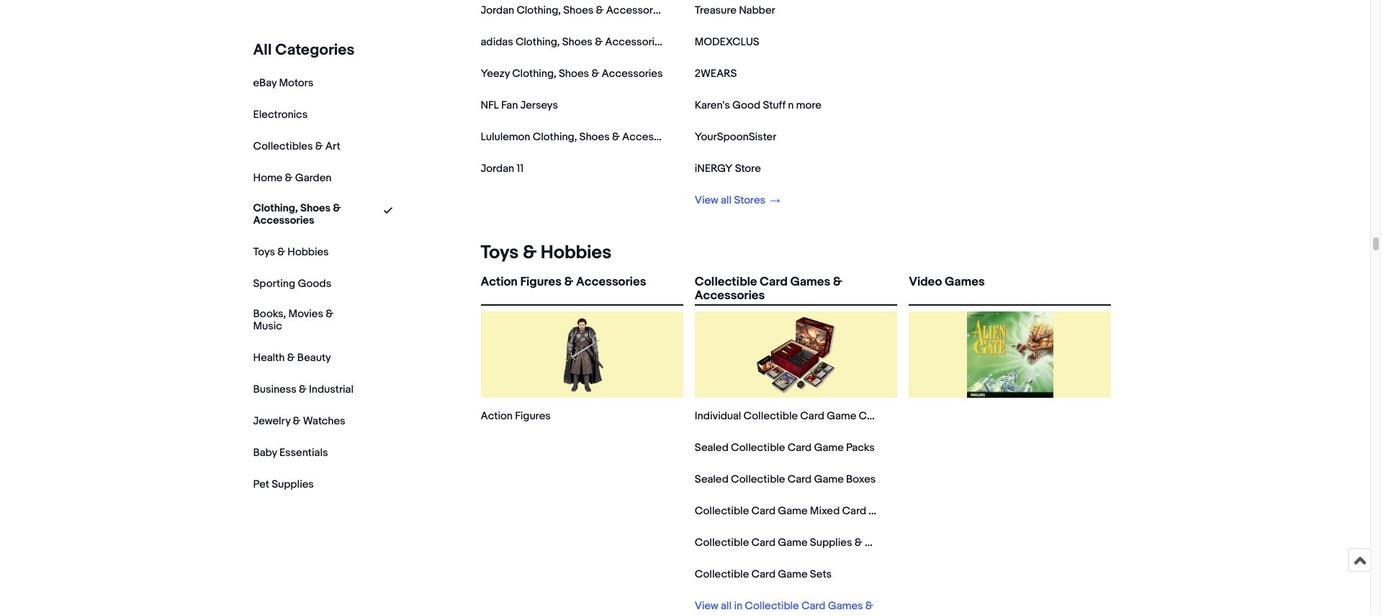 Task type: describe. For each thing, give the bounding box(es) containing it.
modexclus
[[695, 35, 759, 49]]

individual
[[695, 410, 741, 423]]

baby essentials
[[253, 446, 328, 460]]

individual collectible card game cards
[[695, 410, 888, 423]]

jordan for jordan 11
[[481, 162, 514, 176]]

fan
[[501, 99, 518, 112]]

clothing, shoes & accessories link
[[253, 202, 354, 227]]

ebay motors
[[253, 76, 313, 90]]

game down collectible card game mixed card lots
[[778, 536, 808, 550]]

collectible card games & accessories link
[[695, 275, 897, 303]]

in
[[734, 600, 742, 613]]

view all stores link
[[695, 194, 780, 207]]

yeezy
[[481, 67, 510, 81]]

karen's good stuff n more
[[695, 99, 821, 112]]

video
[[909, 275, 942, 289]]

card inside collectible card games & accessories
[[760, 275, 788, 289]]

accessories inside collectible card games & accessories
[[695, 289, 765, 303]]

action for action figures & accessories
[[481, 275, 518, 289]]

pet supplies
[[253, 478, 314, 491]]

shoes for jordan
[[563, 4, 594, 17]]

collectible card games & accessories image
[[753, 312, 839, 398]]

inergy store
[[695, 162, 761, 176]]

inergy store link
[[695, 162, 761, 176]]

yourspoonsister
[[695, 130, 776, 144]]

video games link
[[909, 275, 1111, 302]]

collectible card games & accessories
[[695, 275, 842, 303]]

health & beauty link
[[253, 351, 331, 365]]

pet
[[253, 478, 269, 491]]

cards
[[859, 410, 888, 423]]

collectible card game mixed card lots link
[[695, 505, 889, 518]]

0 horizontal spatial toys
[[253, 245, 275, 259]]

clothing, for yeezy
[[512, 67, 556, 81]]

clothing, for adidas
[[516, 35, 560, 49]]

figures for action figures & accessories
[[520, 275, 561, 289]]

boxes
[[846, 473, 876, 487]]

sealed collectible card game packs
[[695, 441, 875, 455]]

2wears link
[[695, 67, 737, 81]]

beauty
[[297, 351, 331, 365]]

business
[[253, 383, 296, 396]]

shoes inside clothing, shoes & accessories
[[300, 202, 331, 215]]

sealed for sealed collectible card game packs
[[695, 441, 729, 455]]

books, movies & music link
[[253, 307, 354, 333]]

adidas clothing, shoes & accessories link
[[481, 35, 666, 49]]

game left cards
[[827, 410, 856, 423]]

ebay motors link
[[253, 76, 313, 90]]

1 horizontal spatial toys & hobbies link
[[475, 242, 611, 264]]

clothing, for jordan
[[517, 4, 561, 17]]

yourspoonsister link
[[695, 130, 776, 144]]

video games
[[909, 275, 985, 289]]

1 horizontal spatial supplies
[[810, 536, 852, 550]]

jordan clothing, shoes & accessories link
[[481, 4, 667, 17]]

sealed collectible card game boxes link
[[695, 473, 876, 487]]

shoes for adidas
[[562, 35, 593, 49]]

treasure nabber link
[[695, 4, 775, 17]]

0 vertical spatial supplies
[[272, 478, 314, 491]]

essentials
[[279, 446, 328, 460]]

collectible inside collectible card games & accessories
[[695, 275, 757, 289]]

sealed for sealed collectible card game boxes
[[695, 473, 729, 487]]

karen's good stuff n more link
[[695, 99, 821, 112]]

garden
[[295, 171, 331, 185]]

game left mixed
[[778, 505, 808, 518]]

view for view all in collectible card games & accessories
[[695, 600, 718, 613]]

treasure
[[695, 4, 737, 17]]

treasure nabber
[[695, 4, 775, 17]]

0 horizontal spatial hobbies
[[288, 245, 329, 259]]

& inside collectible card games & accessories
[[833, 275, 842, 289]]

books,
[[253, 307, 286, 321]]

jewelry
[[253, 414, 290, 428]]

modexclus link
[[695, 35, 759, 49]]

2wears
[[695, 67, 737, 81]]

electronics link
[[253, 108, 308, 122]]

sporting goods link
[[253, 277, 331, 291]]

packs
[[846, 441, 875, 455]]

lululemon
[[481, 130, 530, 144]]

sealed collectible card game packs link
[[695, 441, 875, 455]]

view all stores
[[695, 194, 768, 207]]

clothing, inside clothing, shoes & accessories
[[253, 202, 298, 215]]

music
[[253, 319, 282, 333]]

sets
[[810, 568, 832, 582]]

watches
[[303, 414, 345, 428]]

good
[[732, 99, 760, 112]]

accessories inside clothing, shoes & accessories
[[253, 214, 314, 227]]

stores
[[734, 194, 765, 207]]

games inside collectible card games & accessories
[[790, 275, 830, 289]]

baby
[[253, 446, 277, 460]]

& inside books, movies & music
[[326, 307, 333, 321]]

n
[[788, 99, 794, 112]]

1 horizontal spatial toys & hobbies
[[481, 242, 611, 264]]

jewelry & watches
[[253, 414, 345, 428]]

jordan for jordan clothing, shoes & accessories
[[481, 4, 514, 17]]

1 horizontal spatial toys
[[481, 242, 519, 264]]

clothing, for lululemon
[[533, 130, 577, 144]]

0 horizontal spatial toys & hobbies
[[253, 245, 329, 259]]

lululemon clothing, shoes & accessories
[[481, 130, 683, 144]]

all
[[253, 41, 272, 60]]

action figures & accessories
[[481, 275, 646, 289]]

electronics
[[253, 108, 308, 122]]

sealed collectible card game boxes
[[695, 473, 876, 487]]



Task type: locate. For each thing, give the bounding box(es) containing it.
game
[[827, 410, 856, 423], [814, 441, 844, 455], [814, 473, 844, 487], [778, 505, 808, 518], [778, 536, 808, 550], [778, 568, 808, 582]]

ebay
[[253, 76, 277, 90]]

health & beauty
[[253, 351, 331, 365]]

jordan left 11
[[481, 162, 514, 176]]

jewelry & watches link
[[253, 414, 345, 428]]

industrial
[[309, 383, 354, 396]]

2 action from the top
[[481, 410, 513, 423]]

lululemon clothing, shoes & accessories link
[[481, 130, 683, 144]]

jordan
[[481, 4, 514, 17], [481, 162, 514, 176]]

mixed
[[810, 505, 840, 518]]

games
[[790, 275, 830, 289], [945, 275, 985, 289], [828, 600, 863, 613]]

shoes down jordan clothing, shoes & accessories on the top of page
[[562, 35, 593, 49]]

1 all from the top
[[721, 194, 732, 207]]

collectibles & art
[[253, 140, 340, 153]]

& inside clothing, shoes & accessories
[[333, 202, 341, 215]]

shoes down the yeezy clothing, shoes & accessories
[[579, 130, 610, 144]]

individual collectible card game cards link
[[695, 410, 888, 423]]

sporting
[[253, 277, 295, 291]]

collectible
[[695, 275, 757, 289], [744, 410, 798, 423], [731, 441, 785, 455], [731, 473, 785, 487], [695, 505, 749, 518], [695, 536, 749, 550], [695, 568, 749, 582], [745, 600, 799, 613]]

view for view all stores
[[695, 194, 718, 207]]

0 vertical spatial sealed
[[695, 441, 729, 455]]

hobbies up 'action figures & accessories'
[[541, 242, 611, 264]]

all
[[721, 194, 732, 207], [721, 600, 732, 613]]

stuff
[[763, 99, 786, 112]]

video games image
[[967, 312, 1053, 398]]

nabber
[[739, 4, 775, 17]]

all left in
[[721, 600, 732, 613]]

clothing, down jerseys
[[533, 130, 577, 144]]

1 view from the top
[[695, 194, 718, 207]]

collectible card game supplies & accessories
[[695, 536, 926, 550]]

shoes for yeezy
[[559, 67, 589, 81]]

game up mixed
[[814, 473, 844, 487]]

toys & hobbies link up sporting goods
[[253, 245, 329, 259]]

1 vertical spatial action
[[481, 410, 513, 423]]

view left in
[[695, 600, 718, 613]]

view down the inergy
[[695, 194, 718, 207]]

& inside view all in collectible card games & accessories
[[865, 600, 873, 613]]

clothing, up adidas clothing, shoes & accessories link
[[517, 4, 561, 17]]

motors
[[279, 76, 313, 90]]

2 all from the top
[[721, 600, 732, 613]]

view inside view all in collectible card games & accessories
[[695, 600, 718, 613]]

card
[[760, 275, 788, 289], [800, 410, 824, 423], [787, 441, 812, 455], [787, 473, 812, 487], [751, 505, 775, 518], [842, 505, 866, 518], [751, 536, 775, 550], [751, 568, 775, 582], [801, 600, 825, 613]]

1 action from the top
[[481, 275, 518, 289]]

all left stores
[[721, 194, 732, 207]]

figures for action figures
[[515, 410, 551, 423]]

2 sealed from the top
[[695, 473, 729, 487]]

all for stores
[[721, 194, 732, 207]]

shoes for lululemon
[[579, 130, 610, 144]]

home & garden link
[[253, 171, 331, 185]]

hobbies up goods
[[288, 245, 329, 259]]

toys & hobbies up sporting goods
[[253, 245, 329, 259]]

supplies
[[272, 478, 314, 491], [810, 536, 852, 550]]

1 jordan from the top
[[481, 4, 514, 17]]

collectible card game supplies & accessories link
[[695, 536, 926, 550]]

business & industrial link
[[253, 383, 354, 396]]

yeezy clothing, shoes & accessories link
[[481, 67, 663, 81]]

card inside view all in collectible card games & accessories
[[801, 600, 825, 613]]

categories
[[275, 41, 355, 60]]

sporting goods
[[253, 277, 331, 291]]

1 vertical spatial jordan
[[481, 162, 514, 176]]

adidas
[[481, 35, 513, 49]]

view all in collectible card games & accessories
[[695, 600, 873, 616]]

all categories
[[253, 41, 355, 60]]

0 vertical spatial jordan
[[481, 4, 514, 17]]

toys up sporting
[[253, 245, 275, 259]]

health
[[253, 351, 285, 365]]

jordan clothing, shoes & accessories
[[481, 4, 667, 17]]

2 view from the top
[[695, 600, 718, 613]]

1 vertical spatial supplies
[[810, 536, 852, 550]]

collectibles
[[253, 140, 313, 153]]

clothing, shoes & accessories
[[253, 202, 341, 227]]

action figures link
[[481, 410, 551, 423]]

shoes down adidas clothing, shoes & accessories link
[[559, 67, 589, 81]]

books, movies & music
[[253, 307, 333, 333]]

goods
[[298, 277, 331, 291]]

accessories inside view all in collectible card games & accessories
[[695, 613, 756, 616]]

toys & hobbies link up 'action figures & accessories'
[[475, 242, 611, 264]]

0 vertical spatial view
[[695, 194, 718, 207]]

0 vertical spatial figures
[[520, 275, 561, 289]]

1 vertical spatial all
[[721, 600, 732, 613]]

action
[[481, 275, 518, 289], [481, 410, 513, 423]]

sealed
[[695, 441, 729, 455], [695, 473, 729, 487]]

1 vertical spatial view
[[695, 600, 718, 613]]

supplies right pet
[[272, 478, 314, 491]]

0 vertical spatial all
[[721, 194, 732, 207]]

nfl
[[481, 99, 499, 112]]

toys & hobbies up 'action figures & accessories'
[[481, 242, 611, 264]]

supplies down mixed
[[810, 536, 852, 550]]

shoes down garden
[[300, 202, 331, 215]]

1 vertical spatial sealed
[[695, 473, 729, 487]]

0 vertical spatial action
[[481, 275, 518, 289]]

clothing, right adidas
[[516, 35, 560, 49]]

shoes up adidas clothing, shoes & accessories link
[[563, 4, 594, 17]]

game left 'sets'
[[778, 568, 808, 582]]

collectibles & art link
[[253, 140, 340, 153]]

action for action figures
[[481, 410, 513, 423]]

collectible card game mixed card lots
[[695, 505, 889, 518]]

&
[[596, 4, 604, 17], [595, 35, 603, 49], [591, 67, 599, 81], [612, 130, 620, 144], [315, 140, 323, 153], [285, 171, 293, 185], [333, 202, 341, 215], [523, 242, 537, 264], [277, 245, 285, 259], [564, 275, 573, 289], [833, 275, 842, 289], [326, 307, 333, 321], [287, 351, 295, 365], [299, 383, 307, 396], [293, 414, 301, 428], [855, 536, 862, 550], [865, 600, 873, 613]]

shoes
[[563, 4, 594, 17], [562, 35, 593, 49], [559, 67, 589, 81], [579, 130, 610, 144], [300, 202, 331, 215]]

home
[[253, 171, 283, 185]]

jordan up adidas
[[481, 4, 514, 17]]

11
[[517, 162, 524, 176]]

store
[[735, 162, 761, 176]]

game left packs
[[814, 441, 844, 455]]

karen's
[[695, 99, 730, 112]]

yeezy clothing, shoes & accessories
[[481, 67, 663, 81]]

all for in
[[721, 600, 732, 613]]

movies
[[288, 307, 323, 321]]

more
[[796, 99, 821, 112]]

view all in collectible card games & accessories link
[[695, 600, 877, 616]]

toys up 'action figures & accessories'
[[481, 242, 519, 264]]

collectible inside view all in collectible card games & accessories
[[745, 600, 799, 613]]

1 sealed from the top
[[695, 441, 729, 455]]

games inside view all in collectible card games & accessories
[[828, 600, 863, 613]]

clothing, up jerseys
[[512, 67, 556, 81]]

pet supplies link
[[253, 478, 314, 491]]

lots
[[869, 505, 889, 518]]

business & industrial
[[253, 383, 354, 396]]

toys & hobbies link
[[475, 242, 611, 264], [253, 245, 329, 259]]

action figures
[[481, 410, 551, 423]]

1 vertical spatial figures
[[515, 410, 551, 423]]

0 horizontal spatial supplies
[[272, 478, 314, 491]]

jerseys
[[520, 99, 558, 112]]

baby essentials link
[[253, 446, 328, 460]]

all inside view all in collectible card games & accessories
[[721, 600, 732, 613]]

adidas clothing, shoes & accessories
[[481, 35, 666, 49]]

2 jordan from the top
[[481, 162, 514, 176]]

0 horizontal spatial toys & hobbies link
[[253, 245, 329, 259]]

nfl fan jerseys
[[481, 99, 558, 112]]

1 horizontal spatial hobbies
[[541, 242, 611, 264]]

action figures & accessories image
[[539, 312, 625, 398]]

toys & hobbies
[[481, 242, 611, 264], [253, 245, 329, 259]]

inergy
[[695, 162, 733, 176]]

collectible card game sets link
[[695, 568, 832, 582]]

nfl fan jerseys link
[[481, 99, 558, 112]]

home & garden
[[253, 171, 331, 185]]

accessories
[[606, 4, 667, 17], [605, 35, 666, 49], [602, 67, 663, 81], [622, 130, 683, 144], [253, 214, 314, 227], [576, 275, 646, 289], [695, 289, 765, 303], [865, 536, 926, 550], [695, 613, 756, 616]]

clothing, down home
[[253, 202, 298, 215]]

toys
[[481, 242, 519, 264], [253, 245, 275, 259]]



Task type: vqa. For each thing, say whether or not it's contained in the screenshot.
adidas Clothing, Shoes & Accessories link
yes



